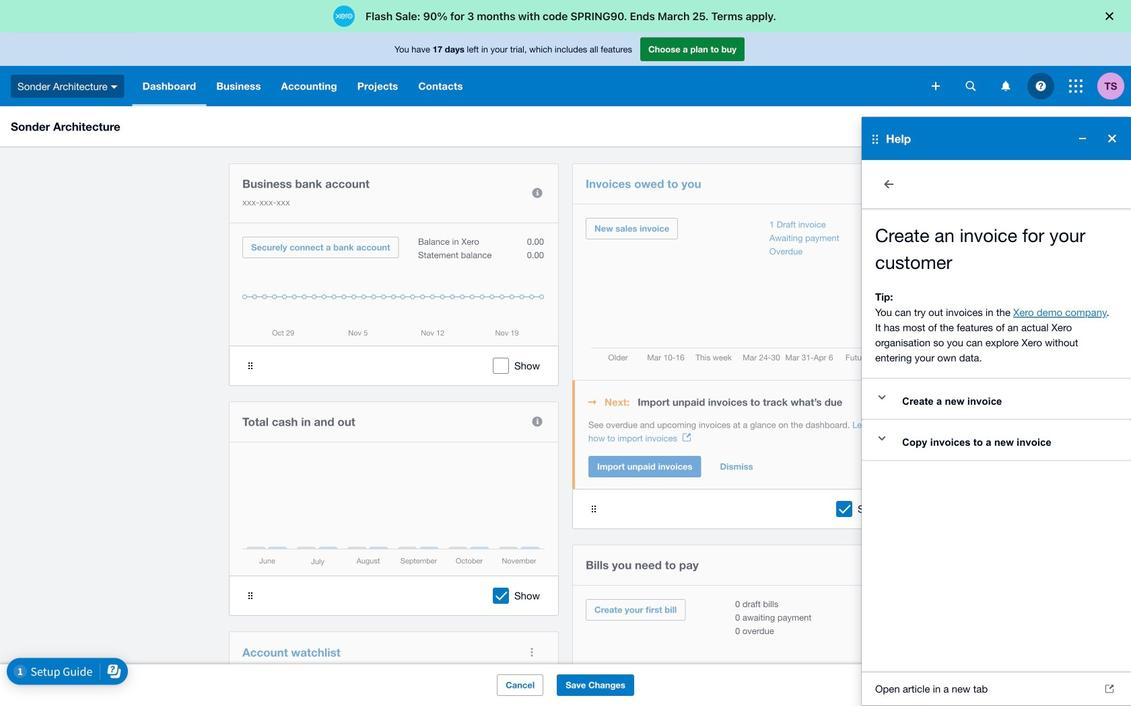 Task type: locate. For each thing, give the bounding box(es) containing it.
close article image
[[875, 171, 902, 198]]

group
[[862, 117, 1131, 707]]

1 horizontal spatial svg image
[[1001, 81, 1010, 91]]

close help menu image
[[1099, 125, 1126, 152]]

panel body document
[[588, 419, 889, 446]]

svg image
[[1001, 81, 1010, 91], [111, 85, 118, 89]]

0 vertical spatial toggle image
[[868, 384, 895, 411]]

toggle image
[[868, 384, 895, 411], [868, 425, 895, 452]]

dialog
[[0, 0, 1131, 32]]

svg image
[[1069, 79, 1083, 93], [966, 81, 976, 91], [1036, 81, 1046, 91], [932, 82, 940, 90]]

1 vertical spatial toggle image
[[868, 425, 895, 452]]

1 toggle image from the top
[[868, 384, 895, 411]]

banner
[[0, 32, 1131, 707]]



Task type: vqa. For each thing, say whether or not it's contained in the screenshot.
"INTRO BANNER BODY" element
no



Task type: describe. For each thing, give the bounding box(es) containing it.
0 horizontal spatial svg image
[[111, 85, 118, 89]]

2 toggle image from the top
[[868, 425, 895, 452]]

help menu search results element
[[862, 160, 1131, 707]]

opens in a new tab image
[[683, 434, 691, 442]]

collapse help menu image
[[1069, 125, 1096, 152]]



